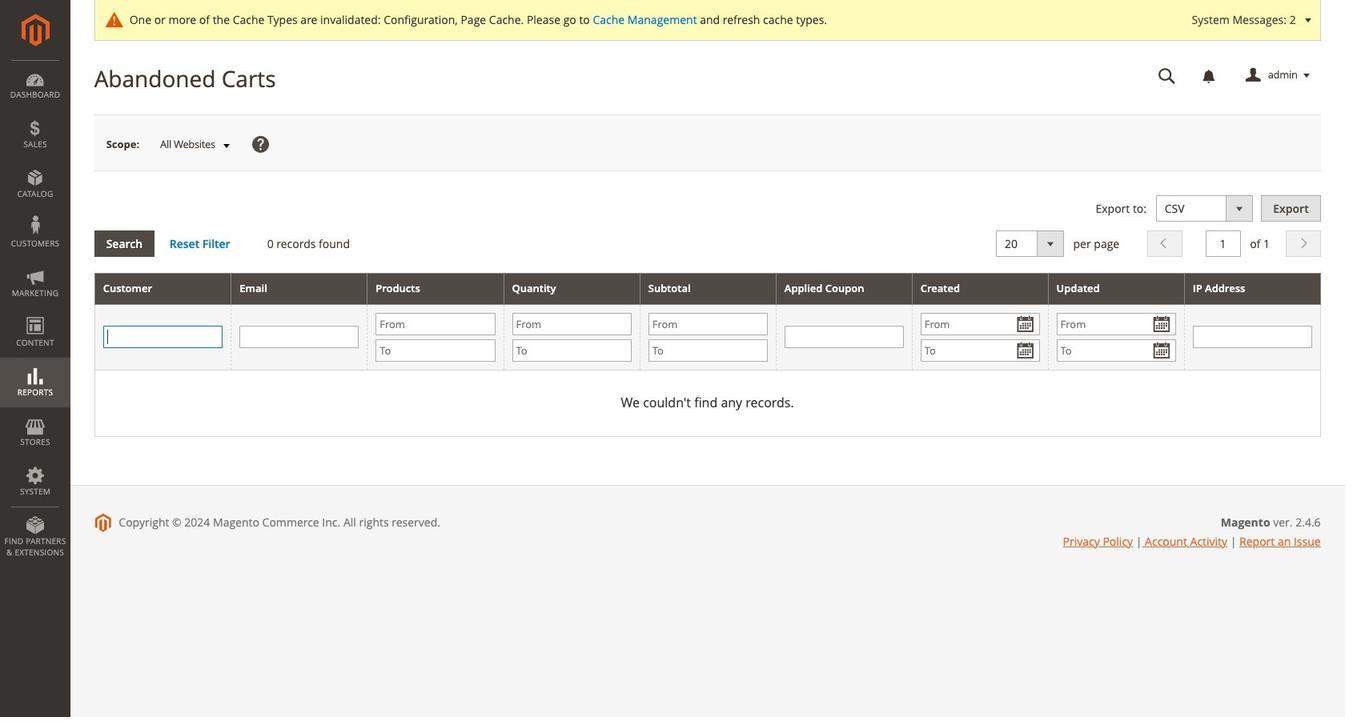 Task type: locate. For each thing, give the bounding box(es) containing it.
1 horizontal spatial from text field
[[921, 313, 1040, 336]]

None text field
[[240, 326, 359, 349], [1193, 326, 1313, 349], [240, 326, 359, 349], [1193, 326, 1313, 349]]

2 horizontal spatial from text field
[[1057, 313, 1177, 336]]

1 horizontal spatial to text field
[[921, 340, 1040, 362]]

2 from text field from the left
[[649, 313, 768, 336]]

2 to text field from the left
[[649, 340, 768, 362]]

From text field
[[512, 313, 632, 336], [649, 313, 768, 336]]

0 horizontal spatial from text field
[[376, 313, 496, 336]]

0 horizontal spatial to text field
[[512, 340, 632, 362]]

To text field
[[512, 340, 632, 362], [649, 340, 768, 362]]

from text field for third to text field from right
[[376, 313, 496, 336]]

None text field
[[1148, 62, 1188, 90], [1206, 231, 1241, 257], [103, 326, 223, 349], [785, 326, 904, 349], [1148, 62, 1188, 90], [1206, 231, 1241, 257], [103, 326, 223, 349], [785, 326, 904, 349]]

1 from text field from the left
[[376, 313, 496, 336]]

0 horizontal spatial from text field
[[512, 313, 632, 336]]

menu bar
[[0, 60, 71, 567]]

3 from text field from the left
[[1057, 313, 1177, 336]]

0 horizontal spatial to text field
[[376, 340, 496, 362]]

1 from text field from the left
[[512, 313, 632, 336]]

from text field for 2nd to text box from the left
[[649, 313, 768, 336]]

2 horizontal spatial to text field
[[1057, 340, 1177, 362]]

from text field for 2nd to text field
[[921, 313, 1040, 336]]

1 horizontal spatial to text field
[[649, 340, 768, 362]]

2 from text field from the left
[[921, 313, 1040, 336]]

To text field
[[376, 340, 496, 362], [921, 340, 1040, 362], [1057, 340, 1177, 362]]

From text field
[[376, 313, 496, 336], [921, 313, 1040, 336], [1057, 313, 1177, 336]]

from text field for second to text box from right
[[512, 313, 632, 336]]

1 horizontal spatial from text field
[[649, 313, 768, 336]]



Task type: describe. For each thing, give the bounding box(es) containing it.
2 to text field from the left
[[921, 340, 1040, 362]]

magento admin panel image
[[21, 14, 49, 46]]

3 to text field from the left
[[1057, 340, 1177, 362]]

1 to text field from the left
[[512, 340, 632, 362]]

1 to text field from the left
[[376, 340, 496, 362]]

from text field for third to text field from the left
[[1057, 313, 1177, 336]]



Task type: vqa. For each thing, say whether or not it's contained in the screenshot.
To text field associated with From text box
no



